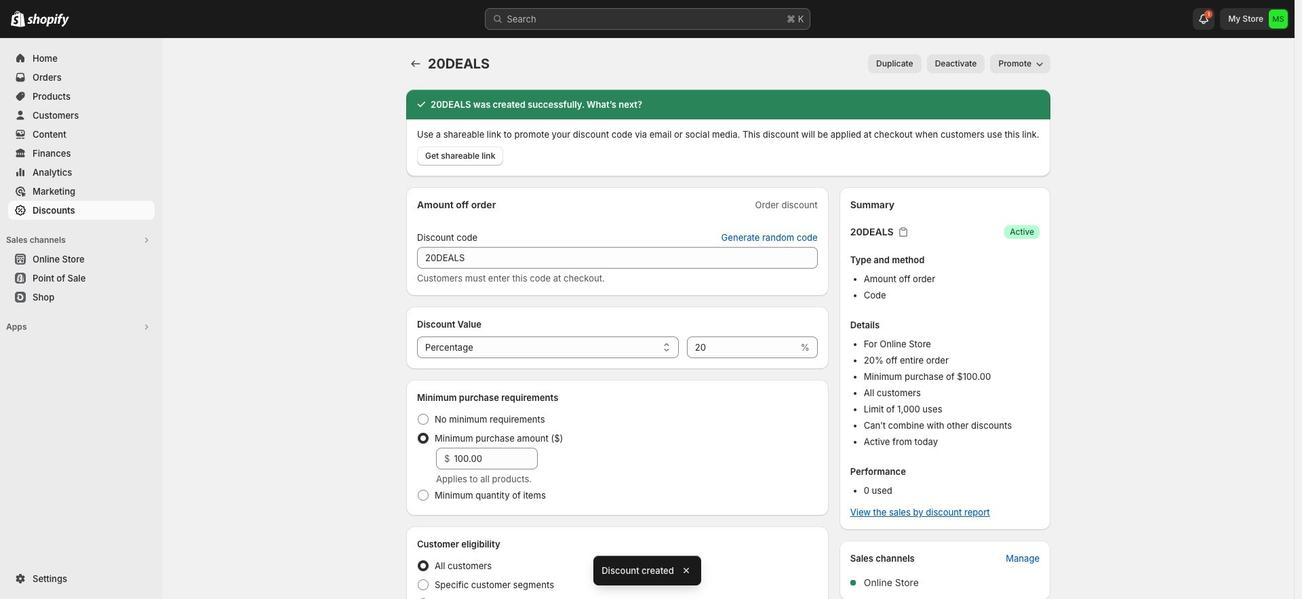 Task type: vqa. For each thing, say whether or not it's contained in the screenshot.
Add products group
no



Task type: locate. For each thing, give the bounding box(es) containing it.
None text field
[[417, 247, 818, 269], [687, 336, 798, 358], [417, 247, 818, 269], [687, 336, 798, 358]]



Task type: describe. For each thing, give the bounding box(es) containing it.
0.00 text field
[[454, 448, 538, 469]]

shopify image
[[11, 11, 25, 27]]

my store image
[[1269, 9, 1288, 28]]

shopify image
[[27, 14, 69, 27]]



